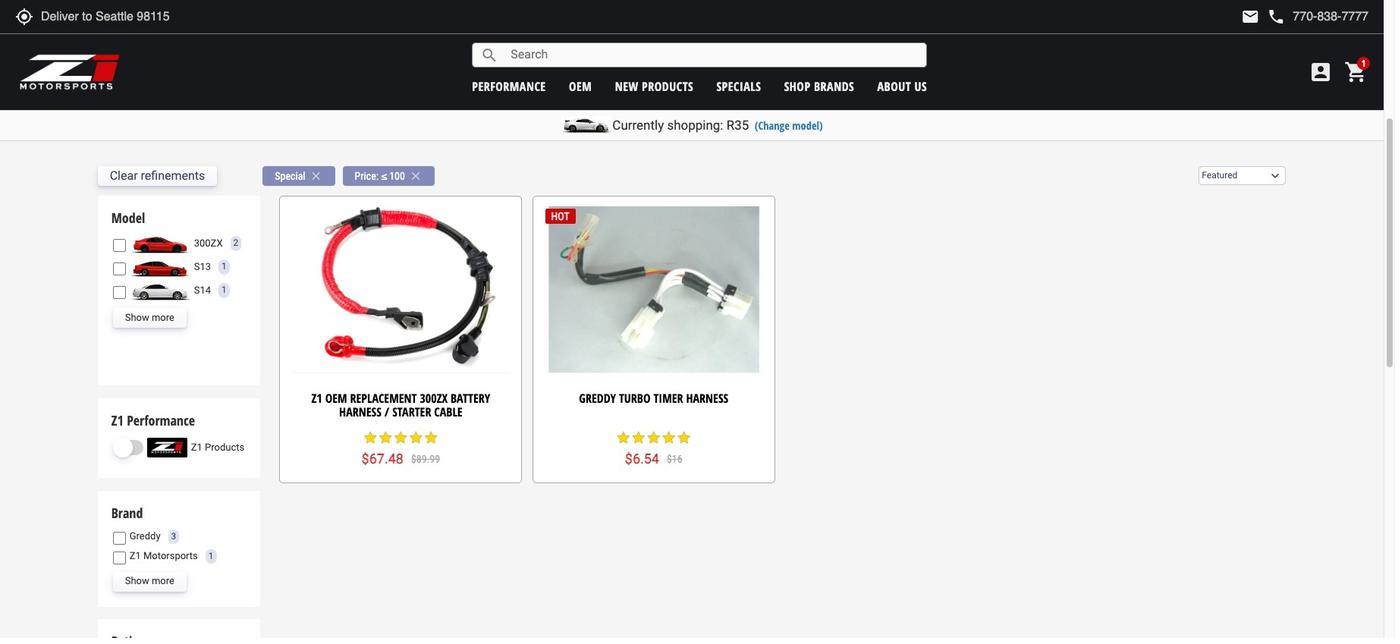 Task type: describe. For each thing, give the bounding box(es) containing it.
z1 performance
[[111, 412, 195, 430]]

shop brands
[[785, 78, 855, 94]]

products
[[205, 442, 245, 453]]

6 star from the left
[[616, 430, 631, 445]]

s13
[[194, 261, 211, 272]]

refinements
[[141, 169, 205, 183]]

more for brand
[[152, 576, 175, 587]]

z1 motorsports
[[130, 550, 198, 562]]

cable
[[434, 404, 463, 420]]

more for model
[[152, 312, 175, 323]]

7 star from the left
[[631, 430, 646, 445]]

account_box link
[[1305, 60, 1337, 84]]

new products link
[[615, 78, 694, 94]]

currently
[[613, 118, 664, 133]]

(change model) link
[[755, 118, 823, 133]]

brand
[[111, 504, 143, 522]]

starter
[[393, 404, 431, 420]]

price:
[[355, 170, 379, 182]]

special close
[[275, 169, 323, 183]]

specials
[[717, 78, 762, 94]]

$6.54
[[625, 451, 660, 467]]

z1 for z1 oem replacement 300zx battery harness / starter cable
[[312, 390, 322, 407]]

new
[[615, 78, 639, 94]]

z1 motorsports logo image
[[19, 53, 121, 91]]

z1 for z1 performance
[[111, 412, 124, 430]]

2 vertical spatial 1
[[209, 551, 214, 561]]

performance
[[472, 78, 546, 94]]

currently shopping: r35 (change model)
[[613, 118, 823, 133]]

$16
[[667, 453, 683, 465]]

1 for s14
[[222, 285, 227, 296]]

2 star from the left
[[378, 430, 393, 445]]

model)
[[793, 118, 823, 133]]

phone
[[1268, 8, 1286, 26]]

/
[[385, 404, 390, 420]]

9 star from the left
[[662, 430, 677, 445]]

1 close from the left
[[309, 169, 323, 183]]

Search search field
[[499, 43, 927, 67]]

about us
[[878, 78, 928, 94]]

r35
[[727, 118, 749, 133]]

account_box
[[1309, 60, 1334, 84]]

show more for brand
[[125, 576, 175, 587]]

show for model
[[125, 312, 149, 323]]

≤
[[381, 170, 387, 182]]

performance link
[[472, 78, 546, 94]]

search
[[481, 46, 499, 64]]

new products
[[615, 78, 694, 94]]

$67.48
[[362, 451, 404, 467]]

star star star star star $67.48 $89.99
[[362, 430, 440, 467]]



Task type: locate. For each thing, give the bounding box(es) containing it.
turbo
[[619, 390, 651, 407]]

1 vertical spatial show
[[125, 576, 149, 587]]

replacement
[[350, 390, 417, 407]]

1 more from the top
[[152, 312, 175, 323]]

show more
[[125, 312, 175, 323], [125, 576, 175, 587]]

harness left /
[[339, 404, 382, 420]]

0 vertical spatial 1
[[222, 261, 227, 272]]

more down z1 motorsports at the left of the page
[[152, 576, 175, 587]]

nissan 300zx z32 1990 1991 1992 1993 1994 1995 1996 vg30dett vg30de twin turbo non turbo z1 motorsports image
[[130, 234, 190, 254]]

s14
[[194, 284, 211, 296]]

0 vertical spatial 300zx
[[194, 237, 223, 249]]

show more for model
[[125, 312, 175, 323]]

mail phone
[[1242, 8, 1286, 26]]

specials link
[[717, 78, 762, 94]]

close right special at left
[[309, 169, 323, 183]]

0 vertical spatial more
[[152, 312, 175, 323]]

5 star from the left
[[424, 430, 439, 445]]

1 right s13 at left top
[[222, 261, 227, 272]]

1 vertical spatial 300zx
[[420, 390, 448, 407]]

1 show more button from the top
[[113, 308, 187, 328]]

mail link
[[1242, 8, 1260, 26]]

clear
[[110, 169, 138, 183]]

shop brands link
[[785, 78, 855, 94]]

show more button for brand
[[113, 572, 187, 592]]

1 horizontal spatial harness
[[686, 390, 729, 407]]

show for brand
[[125, 576, 149, 587]]

about
[[878, 78, 912, 94]]

2 show more from the top
[[125, 576, 175, 587]]

z1
[[312, 390, 322, 407], [111, 412, 124, 430], [191, 442, 203, 453], [130, 550, 141, 562]]

show down z1 motorsports at the left of the page
[[125, 576, 149, 587]]

10 star from the left
[[677, 430, 692, 445]]

0 horizontal spatial harness
[[339, 404, 382, 420]]

greddy up z1 motorsports at the left of the page
[[130, 530, 161, 542]]

z1 left motorsports
[[130, 550, 141, 562]]

1 horizontal spatial greddy
[[579, 390, 616, 407]]

my_location
[[15, 8, 33, 26]]

clear refinements
[[110, 169, 205, 183]]

1 horizontal spatial oem
[[569, 78, 592, 94]]

about us link
[[878, 78, 928, 94]]

1 star from the left
[[363, 430, 378, 445]]

1 horizontal spatial close
[[409, 169, 423, 183]]

(change
[[755, 118, 790, 133]]

z1 inside z1 oem replacement 300zx battery harness / starter cable
[[312, 390, 322, 407]]

z1 oem replacement 300zx battery harness / starter cable
[[312, 390, 491, 420]]

0 horizontal spatial greddy
[[130, 530, 161, 542]]

0 horizontal spatial 300zx
[[194, 237, 223, 249]]

1 for s13
[[222, 261, 227, 272]]

show more button for model
[[113, 308, 187, 328]]

8 star from the left
[[646, 430, 662, 445]]

z1 left the replacement
[[312, 390, 322, 407]]

products
[[642, 78, 694, 94]]

0 vertical spatial oem
[[569, 78, 592, 94]]

0 vertical spatial show more button
[[113, 308, 187, 328]]

show
[[125, 312, 149, 323], [125, 576, 149, 587]]

star star star star star $6.54 $16
[[616, 430, 692, 467]]

0 vertical spatial show more
[[125, 312, 175, 323]]

$89.99
[[411, 453, 440, 465]]

1 vertical spatial show more button
[[113, 572, 187, 592]]

greddy turbo timer harness
[[579, 390, 729, 407]]

300zx inside z1 oem replacement 300zx battery harness / starter cable
[[420, 390, 448, 407]]

oem link
[[569, 78, 592, 94]]

0 vertical spatial greddy
[[579, 390, 616, 407]]

battery
[[451, 390, 491, 407]]

0 horizontal spatial oem
[[325, 390, 347, 407]]

show more button down nissan 240sx silvia zenki kouki s14 1995 1996 1997 1998 1999 ka24de ka24det sr20det rb26dett z1 motorsports image
[[113, 308, 187, 328]]

1 right motorsports
[[209, 551, 214, 561]]

timer
[[654, 390, 683, 407]]

greddy left turbo in the bottom left of the page
[[579, 390, 616, 407]]

1 right s14
[[222, 285, 227, 296]]

close right 100 at the top of the page
[[409, 169, 423, 183]]

300zx left the battery
[[420, 390, 448, 407]]

oem left the replacement
[[325, 390, 347, 407]]

4 star from the left
[[409, 430, 424, 445]]

shopping_cart link
[[1341, 60, 1369, 84]]

harness
[[686, 390, 729, 407], [339, 404, 382, 420]]

clear refinements button
[[98, 166, 217, 186]]

oem
[[569, 78, 592, 94], [325, 390, 347, 407]]

us
[[915, 78, 928, 94]]

show more down nissan 240sx silvia zenki kouki s14 1995 1996 1997 1998 1999 ka24de ka24det sr20det rb26dett z1 motorsports image
[[125, 312, 175, 323]]

show down nissan 240sx silvia zenki kouki s14 1995 1996 1997 1998 1999 ka24de ka24det sr20det rb26dett z1 motorsports image
[[125, 312, 149, 323]]

z1 left performance
[[111, 412, 124, 430]]

z1 for z1 motorsports
[[130, 550, 141, 562]]

performance
[[127, 412, 195, 430]]

motorsports
[[143, 550, 198, 562]]

0 horizontal spatial close
[[309, 169, 323, 183]]

nissan 240sx silvia zenki kouki s13 rps13 180sx 1989 1990 1991 1992 1993 1994 ka24e ka24de ka24det sr20det rb26dett z1 motorsports image
[[130, 257, 190, 277]]

2 more from the top
[[152, 576, 175, 587]]

shop
[[785, 78, 811, 94]]

more
[[152, 312, 175, 323], [152, 576, 175, 587]]

oem inside z1 oem replacement 300zx battery harness / starter cable
[[325, 390, 347, 407]]

star
[[363, 430, 378, 445], [378, 430, 393, 445], [393, 430, 409, 445], [409, 430, 424, 445], [424, 430, 439, 445], [616, 430, 631, 445], [631, 430, 646, 445], [646, 430, 662, 445], [662, 430, 677, 445], [677, 430, 692, 445]]

special
[[275, 170, 306, 182]]

2 close from the left
[[409, 169, 423, 183]]

2 show more button from the top
[[113, 572, 187, 592]]

model
[[111, 209, 145, 227]]

3
[[171, 531, 176, 542]]

close
[[309, 169, 323, 183], [409, 169, 423, 183]]

1 show more from the top
[[125, 312, 175, 323]]

0 vertical spatial show
[[125, 312, 149, 323]]

2
[[233, 238, 239, 249]]

z1 left products
[[191, 442, 203, 453]]

300zx
[[194, 237, 223, 249], [420, 390, 448, 407]]

show more button down z1 motorsports at the left of the page
[[113, 572, 187, 592]]

1 vertical spatial more
[[152, 576, 175, 587]]

2 show from the top
[[125, 576, 149, 587]]

1 vertical spatial show more
[[125, 576, 175, 587]]

3 star from the left
[[393, 430, 409, 445]]

1 show from the top
[[125, 312, 149, 323]]

brands
[[814, 78, 855, 94]]

1 horizontal spatial 300zx
[[420, 390, 448, 407]]

mail
[[1242, 8, 1260, 26]]

z1 for z1 products
[[191, 442, 203, 453]]

price: ≤ 100 close
[[355, 169, 423, 183]]

1 vertical spatial 1
[[222, 285, 227, 296]]

harness inside z1 oem replacement 300zx battery harness / starter cable
[[339, 404, 382, 420]]

1 vertical spatial oem
[[325, 390, 347, 407]]

100
[[390, 170, 405, 182]]

300zx up s13 at left top
[[194, 237, 223, 249]]

phone link
[[1268, 8, 1369, 26]]

more down nissan 240sx silvia zenki kouki s14 1995 1996 1997 1998 1999 ka24de ka24det sr20det rb26dett z1 motorsports image
[[152, 312, 175, 323]]

1 vertical spatial greddy
[[130, 530, 161, 542]]

show more down z1 motorsports at the left of the page
[[125, 576, 175, 587]]

greddy for greddy
[[130, 530, 161, 542]]

show more button
[[113, 308, 187, 328], [113, 572, 187, 592]]

greddy
[[579, 390, 616, 407], [130, 530, 161, 542]]

z1 products
[[191, 442, 245, 453]]

nissan 240sx silvia zenki kouki s14 1995 1996 1997 1998 1999 ka24de ka24det sr20det rb26dett z1 motorsports image
[[130, 281, 190, 301]]

harness right 'timer'
[[686, 390, 729, 407]]

greddy for greddy turbo timer harness
[[579, 390, 616, 407]]

shopping:
[[667, 118, 724, 133]]

None checkbox
[[113, 239, 126, 252], [113, 262, 126, 275], [113, 286, 126, 299], [113, 532, 126, 545], [113, 552, 126, 564], [113, 239, 126, 252], [113, 262, 126, 275], [113, 286, 126, 299], [113, 532, 126, 545], [113, 552, 126, 564]]

1
[[222, 261, 227, 272], [222, 285, 227, 296], [209, 551, 214, 561]]

oem left new on the top left
[[569, 78, 592, 94]]

shopping_cart
[[1345, 60, 1369, 84]]



Task type: vqa. For each thing, say whether or not it's contained in the screenshot.
left Set
no



